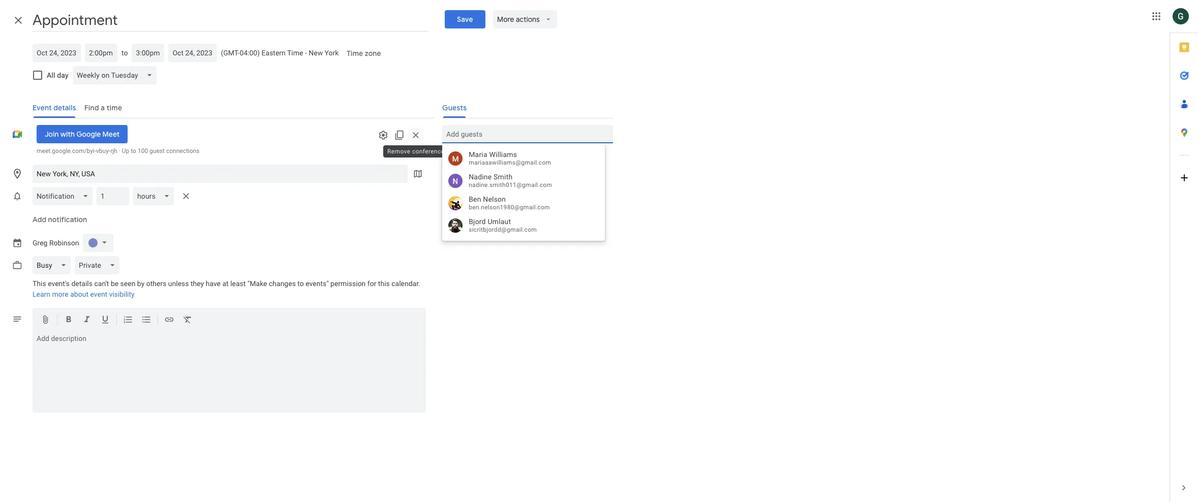 Task type: describe. For each thing, give the bounding box(es) containing it.
numbered list image
[[123, 315, 133, 326]]

changes
[[269, 280, 296, 288]]

(gmt-04:00) eastern time - new york
[[221, 49, 339, 57]]

"make
[[248, 280, 267, 288]]

calendar.
[[392, 280, 420, 288]]

see
[[460, 207, 472, 215]]

arrow_drop_down
[[544, 15, 553, 24]]

04:00)
[[240, 49, 260, 57]]

Start time text field
[[89, 47, 113, 59]]

day
[[57, 71, 69, 79]]

1 time from the left
[[287, 49, 303, 57]]

End time text field
[[136, 47, 160, 59]]

time zone
[[347, 49, 381, 58]]

nadine.smith011@gmail.com
[[469, 181, 552, 189]]

invite others
[[460, 192, 499, 200]]

100
[[138, 147, 148, 155]]

seen
[[120, 280, 135, 288]]

Hours in advance for notification number field
[[101, 187, 125, 205]]

smith
[[494, 173, 513, 181]]

0 vertical spatial to
[[122, 49, 128, 57]]

guest inside group
[[474, 207, 491, 215]]

event's
[[48, 280, 70, 288]]

remove conference
[[387, 148, 444, 155]]

all
[[47, 71, 55, 79]]

group containing guest permissions
[[434, 158, 613, 219]]

bjord umlaut sicritbjordd@gmail.com
[[469, 218, 537, 233]]

learn more about event visibility link
[[33, 290, 135, 298]]

least
[[230, 280, 246, 288]]

modify event
[[460, 176, 501, 185]]

permission
[[331, 280, 366, 288]]

about
[[70, 290, 88, 298]]

list box containing maria williams
[[442, 147, 605, 237]]

vbuy-
[[96, 147, 110, 155]]

0 vertical spatial others
[[479, 192, 499, 200]]

permissions
[[463, 161, 502, 169]]

guest
[[442, 161, 461, 169]]

sicritbjordd@gmail.com
[[469, 226, 537, 233]]

visibility
[[109, 290, 135, 298]]

learn
[[33, 290, 50, 298]]

nadine smith nadine.smith011@gmail.com
[[469, 173, 552, 189]]

umlaut
[[488, 218, 511, 226]]

details
[[71, 280, 93, 288]]

by
[[137, 280, 145, 288]]

rjh
[[110, 147, 117, 155]]

1 hour before element
[[33, 185, 194, 207]]

robinson
[[49, 239, 79, 247]]

conference
[[412, 148, 444, 155]]

add notification
[[33, 215, 87, 224]]

maria williams mariaaawilliams@gmail.com
[[469, 151, 551, 166]]

more actions arrow_drop_down
[[497, 15, 553, 24]]

google
[[76, 130, 101, 139]]

greg robinson
[[33, 239, 79, 247]]

with
[[60, 130, 75, 139]]

actions
[[516, 15, 540, 24]]

more
[[497, 15, 514, 24]]

this
[[378, 280, 390, 288]]

add
[[33, 215, 46, 224]]

formatting options toolbar
[[33, 308, 426, 332]]

zone
[[365, 49, 381, 58]]



Task type: locate. For each thing, give the bounding box(es) containing it.
Title text field
[[33, 9, 428, 32]]

unless
[[168, 280, 189, 288]]

2 vertical spatial to
[[298, 280, 304, 288]]

Start date text field
[[37, 47, 77, 59]]

tab list
[[1170, 33, 1198, 474]]

time inside button
[[347, 49, 363, 58]]

have
[[206, 280, 221, 288]]

underline image
[[100, 315, 110, 326]]

this event's details can't be seen by others unless they have at least "make changes to events" permission for this calendar. learn more about event visibility
[[33, 280, 420, 298]]

to left 'end time' text field
[[122, 49, 128, 57]]

1 vertical spatial guest
[[474, 207, 491, 215]]

events"
[[306, 280, 329, 288]]

time left zone
[[347, 49, 363, 58]]

-
[[305, 49, 307, 57]]

1 horizontal spatial to
[[131, 147, 136, 155]]

0 horizontal spatial time
[[287, 49, 303, 57]]

time left '-'
[[287, 49, 303, 57]]

york
[[325, 49, 339, 57]]

·
[[119, 147, 120, 155]]

at
[[222, 280, 229, 288]]

0 horizontal spatial guest
[[150, 147, 165, 155]]

time
[[287, 49, 303, 57], [347, 49, 363, 58]]

maria
[[469, 151, 487, 159]]

others inside this event's details can't be seen by others unless they have at least "make changes to events" permission for this calendar. learn more about event visibility
[[146, 280, 166, 288]]

list
[[493, 207, 503, 215]]

2 time from the left
[[347, 49, 363, 58]]

1 horizontal spatial guest
[[474, 207, 491, 215]]

to inside this event's details can't be seen by others unless they have at least "make changes to events" permission for this calendar. learn more about event visibility
[[298, 280, 304, 288]]

0 horizontal spatial others
[[146, 280, 166, 288]]

1 horizontal spatial others
[[479, 192, 499, 200]]

to left events"
[[298, 280, 304, 288]]

up
[[122, 147, 129, 155]]

new
[[309, 49, 323, 57]]

save button
[[445, 10, 485, 28]]

others right by
[[146, 280, 166, 288]]

1 horizontal spatial time
[[347, 49, 363, 58]]

ben nelson ben.nelson1980@gmail.com
[[469, 195, 550, 211]]

be
[[111, 280, 119, 288]]

guest up bjord at top
[[474, 207, 491, 215]]

nadine
[[469, 173, 492, 181]]

0 horizontal spatial event
[[90, 290, 107, 298]]

guest permissions
[[442, 161, 502, 169]]

notification
[[48, 215, 87, 224]]

1 vertical spatial others
[[146, 280, 166, 288]]

meet
[[102, 130, 120, 139]]

0 vertical spatial guest
[[150, 147, 165, 155]]

to right up
[[131, 147, 136, 155]]

add notification button
[[28, 207, 91, 232]]

bulleted list image
[[141, 315, 152, 326]]

others
[[479, 192, 499, 200], [146, 280, 166, 288]]

(gmt-
[[221, 49, 240, 57]]

they
[[191, 280, 204, 288]]

guest
[[150, 147, 165, 155], [474, 207, 491, 215]]

save
[[457, 15, 473, 24]]

others up see guest list
[[479, 192, 499, 200]]

Guests text field
[[446, 125, 609, 143]]

time zone button
[[343, 44, 385, 63]]

italic image
[[82, 315, 92, 326]]

list box
[[442, 147, 605, 237]]

event down permissions at left top
[[484, 176, 501, 185]]

this
[[33, 280, 46, 288]]

ben.nelson1980@gmail.com
[[469, 204, 550, 211]]

modify
[[460, 176, 482, 185]]

join with google meet link
[[37, 125, 128, 143]]

ben
[[469, 195, 481, 203]]

0 vertical spatial event
[[484, 176, 501, 185]]

group
[[434, 158, 613, 219]]

event inside this event's details can't be seen by others unless they have at least "make changes to events" permission for this calendar. learn more about event visibility
[[90, 290, 107, 298]]

for
[[367, 280, 376, 288]]

guest right the 100
[[150, 147, 165, 155]]

all day
[[47, 71, 69, 79]]

meet.google.com/byi-vbuy-rjh · up to 100 guest connections
[[37, 147, 199, 155]]

remove
[[387, 148, 410, 155]]

Location text field
[[37, 165, 404, 183]]

0 horizontal spatial to
[[122, 49, 128, 57]]

1 vertical spatial to
[[131, 147, 136, 155]]

End date text field
[[173, 47, 213, 59]]

2 horizontal spatial to
[[298, 280, 304, 288]]

invite
[[460, 192, 477, 200]]

to
[[122, 49, 128, 57], [131, 147, 136, 155], [298, 280, 304, 288]]

mariaaawilliams@gmail.com
[[469, 159, 551, 166]]

Description text field
[[33, 335, 426, 411]]

more
[[52, 290, 69, 298]]

join with google meet
[[45, 130, 120, 139]]

meet.google.com/byi-
[[37, 147, 96, 155]]

insert link image
[[164, 315, 174, 326]]

None field
[[73, 66, 160, 84], [33, 187, 97, 205], [133, 187, 178, 205], [33, 256, 75, 275], [75, 256, 124, 275], [73, 66, 160, 84], [33, 187, 97, 205], [133, 187, 178, 205], [33, 256, 75, 275], [75, 256, 124, 275]]

eastern
[[262, 49, 286, 57]]

see guest list
[[460, 207, 503, 215]]

greg
[[33, 239, 47, 247]]

nelson
[[483, 195, 506, 203]]

bold image
[[64, 315, 74, 326]]

event down can't
[[90, 290, 107, 298]]

bjord
[[469, 218, 486, 226]]

remove formatting image
[[183, 315, 193, 326]]

join
[[45, 130, 59, 139]]

connections
[[166, 147, 199, 155]]

williams
[[489, 151, 517, 159]]

event
[[484, 176, 501, 185], [90, 290, 107, 298]]

1 horizontal spatial event
[[484, 176, 501, 185]]

1 vertical spatial event
[[90, 290, 107, 298]]

can't
[[94, 280, 109, 288]]



Task type: vqa. For each thing, say whether or not it's contained in the screenshot.
"events"" at the left bottom of page
yes



